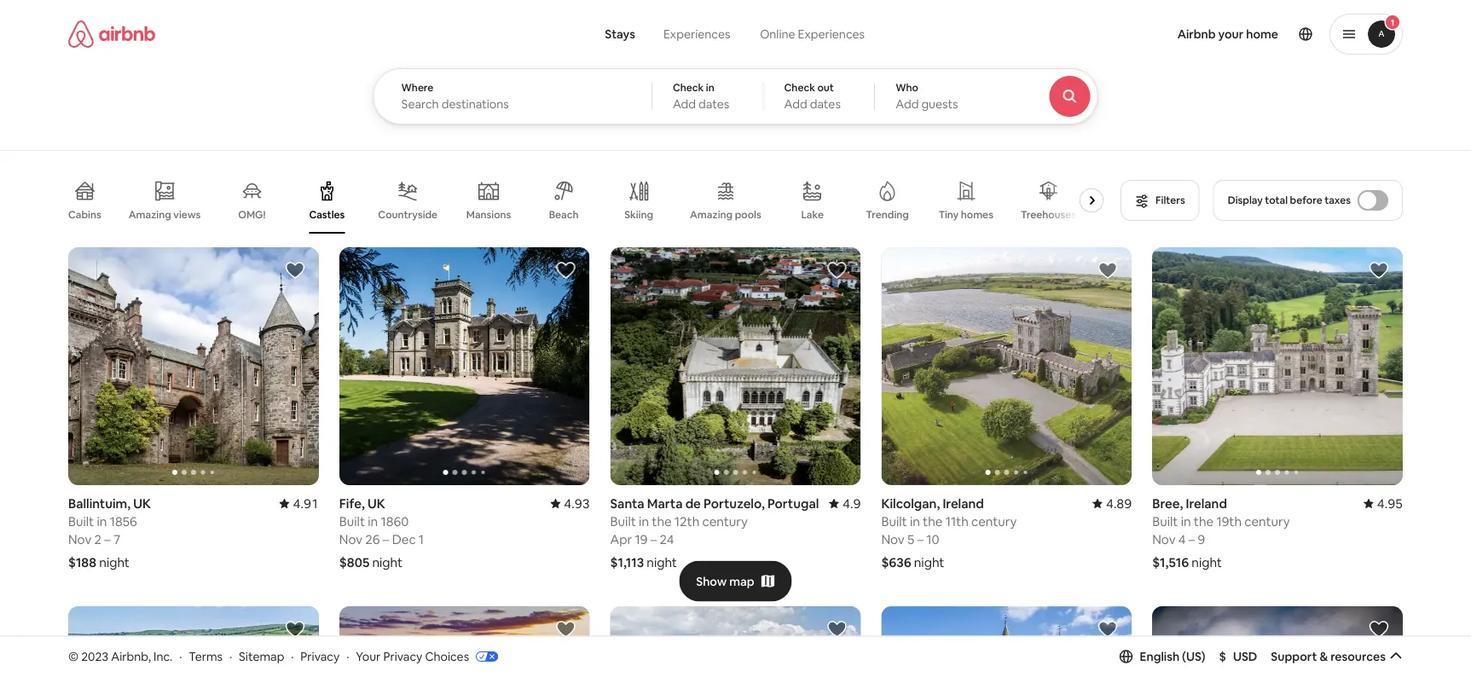 Task type: describe. For each thing, give the bounding box(es) containing it.
uk for 1860
[[367, 495, 385, 512]]

homes
[[961, 208, 993, 221]]

10
[[926, 531, 939, 548]]

26
[[365, 531, 380, 548]]

nov inside bree, ireland built in the 19th century nov 4 – 9 $1,516 night
[[1152, 531, 1176, 548]]

built for built in 1860
[[339, 513, 365, 530]]

dates for check in add dates
[[698, 96, 729, 112]]

in for kilcolgan, ireland
[[910, 513, 920, 530]]

english (us)
[[1140, 649, 1205, 664]]

1 inside fife, uk built in 1860 nov 26 – dec 1 $805 night
[[419, 531, 424, 548]]

santa marta de portuzelo, portugal built in the 12th century apr 19 – 24 $1,113 night
[[610, 495, 819, 571]]

show map button
[[679, 561, 792, 602]]

1 inside dropdown button
[[1391, 17, 1394, 28]]

total
[[1265, 194, 1288, 207]]

online experiences link
[[745, 17, 880, 51]]

©
[[68, 649, 79, 664]]

experiences button
[[649, 17, 745, 51]]

4.9 out of 5 average rating image
[[829, 495, 861, 512]]

add to wishlist: angus, uk image
[[1369, 619, 1389, 640]]

4 · from the left
[[346, 649, 349, 664]]

© 2023 airbnb, inc. ·
[[68, 649, 182, 664]]

english (us) button
[[1119, 649, 1205, 664]]

night inside kilcolgan, ireland built in the 11th century nov 5 – 10 $636 night
[[914, 554, 944, 571]]

ireland for 11th
[[943, 495, 984, 512]]

add inside who add guests
[[896, 96, 919, 112]]

12th
[[674, 513, 699, 530]]

out
[[817, 81, 834, 94]]

kilcolgan, ireland built in the 11th century nov 5 – 10 $636 night
[[881, 495, 1017, 571]]

2 privacy from the left
[[383, 649, 422, 664]]

7
[[113, 531, 120, 548]]

show
[[696, 574, 727, 589]]

choices
[[425, 649, 469, 664]]

built for built in the 11th century
[[881, 513, 907, 530]]

add to wishlist: clackmannanshire, uk image
[[1098, 619, 1118, 640]]

4.9
[[843, 495, 861, 512]]

$1,516
[[1152, 554, 1189, 571]]

add for check out add dates
[[784, 96, 807, 112]]

nov inside kilcolgan, ireland built in the 11th century nov 5 – 10 $636 night
[[881, 531, 905, 548]]

in inside check in add dates
[[706, 81, 714, 94]]

filters
[[1156, 194, 1185, 207]]

add to wishlist: cleveland, wisconsin image
[[556, 619, 576, 640]]

1860
[[381, 513, 409, 530]]

kilcolgan,
[[881, 495, 940, 512]]

amazing for amazing views
[[129, 208, 171, 221]]

terms · sitemap · privacy ·
[[189, 649, 349, 664]]

airbnb your home
[[1177, 26, 1278, 42]]

4.95 out of 5 average rating image
[[1363, 495, 1403, 512]]

amazing views
[[129, 208, 201, 221]]

mansions
[[466, 208, 511, 221]]

(us)
[[1182, 649, 1205, 664]]

stays button
[[591, 17, 649, 51]]

5
[[907, 531, 914, 548]]

beach
[[549, 208, 579, 221]]

de
[[685, 495, 701, 512]]

usd
[[1233, 649, 1257, 664]]

add to wishlist: fife, uk image
[[556, 260, 576, 281]]

countryside
[[378, 208, 438, 221]]

terms
[[189, 649, 223, 664]]

add for check in add dates
[[673, 96, 696, 112]]

4.91
[[293, 495, 319, 512]]

filters button
[[1121, 180, 1200, 221]]

fife,
[[339, 495, 365, 512]]

2 · from the left
[[229, 649, 232, 664]]

trending
[[866, 208, 909, 221]]

your privacy choices
[[356, 649, 469, 664]]

online experiences
[[760, 26, 865, 42]]

support
[[1271, 649, 1317, 664]]

century for kilcolgan, ireland
[[971, 513, 1017, 530]]

add to wishlist: santa marta de portuzelo, portugal image
[[827, 260, 847, 281]]

add to wishlist: ballintuim, uk image
[[285, 260, 305, 281]]

2
[[94, 531, 101, 548]]

nov inside fife, uk built in 1860 nov 26 – dec 1 $805 night
[[339, 531, 363, 548]]

century for bree, ireland
[[1244, 513, 1290, 530]]

resources
[[1330, 649, 1386, 664]]

19
[[635, 531, 648, 548]]

$ usd
[[1219, 649, 1257, 664]]

fife, uk built in 1860 nov 26 – dec 1 $805 night
[[339, 495, 424, 571]]

$188
[[68, 554, 96, 571]]

display
[[1228, 194, 1263, 207]]

in for fife, uk
[[368, 513, 378, 530]]

add to wishlist: cumbria, uk image
[[827, 619, 847, 640]]

tiny homes
[[939, 208, 993, 221]]

nov inside ballintuim, uk built in 1856 nov 2 – 7 $188 night
[[68, 531, 91, 548]]

where
[[401, 81, 433, 94]]

skiing
[[624, 208, 653, 221]]

omg!
[[238, 208, 266, 221]]

online
[[760, 26, 795, 42]]

home
[[1246, 26, 1278, 42]]

1 privacy from the left
[[300, 649, 340, 664]]

profile element
[[906, 0, 1403, 68]]

portuzelo,
[[704, 495, 765, 512]]



Task type: locate. For each thing, give the bounding box(es) containing it.
amazing pools
[[690, 208, 761, 221]]

add to wishlist: cumbria, uk image
[[285, 619, 305, 640]]

the inside santa marta de portuzelo, portugal built in the 12th century apr 19 – 24 $1,113 night
[[652, 513, 672, 530]]

what can we help you find? tab list
[[591, 17, 745, 51]]

·
[[179, 649, 182, 664], [229, 649, 232, 664], [291, 649, 294, 664], [346, 649, 349, 664]]

3 – from the left
[[917, 531, 924, 548]]

3 nov from the left
[[881, 531, 905, 548]]

3 add from the left
[[896, 96, 919, 112]]

built up apr
[[610, 513, 636, 530]]

ireland for 19th
[[1186, 495, 1227, 512]]

2 uk from the left
[[367, 495, 385, 512]]

19th
[[1216, 513, 1242, 530]]

5 – from the left
[[1189, 531, 1195, 548]]

2 horizontal spatial add
[[896, 96, 919, 112]]

check
[[673, 81, 704, 94], [784, 81, 815, 94]]

in for bree, ireland
[[1181, 513, 1191, 530]]

4 – from the left
[[650, 531, 657, 548]]

amazing for amazing pools
[[690, 208, 733, 221]]

1 check from the left
[[673, 81, 704, 94]]

experiences right online
[[798, 26, 865, 42]]

built down fife,
[[339, 513, 365, 530]]

check inside check in add dates
[[673, 81, 704, 94]]

ireland up 11th
[[943, 495, 984, 512]]

century inside bree, ireland built in the 19th century nov 4 – 9 $1,516 night
[[1244, 513, 1290, 530]]

– right 26
[[383, 531, 389, 548]]

1 the from the left
[[923, 513, 943, 530]]

ireland inside kilcolgan, ireland built in the 11th century nov 5 – 10 $636 night
[[943, 495, 984, 512]]

century inside santa marta de portuzelo, portugal built in the 12th century apr 19 – 24 $1,113 night
[[702, 513, 748, 530]]

your privacy choices link
[[356, 649, 498, 665]]

check in add dates
[[673, 81, 729, 112]]

tiny
[[939, 208, 959, 221]]

built for built in the 19th century
[[1152, 513, 1178, 530]]

the inside bree, ireland built in the 19th century nov 4 – 9 $1,516 night
[[1194, 513, 1214, 530]]

none search field containing stays
[[373, 0, 1145, 125]]

night inside santa marta de portuzelo, portugal built in the 12th century apr 19 – 24 $1,113 night
[[647, 554, 677, 571]]

built for built in 1856
[[68, 513, 94, 530]]

in
[[706, 81, 714, 94], [97, 513, 107, 530], [368, 513, 378, 530], [910, 513, 920, 530], [639, 513, 649, 530], [1181, 513, 1191, 530]]

4.93 out of 5 average rating image
[[550, 495, 590, 512]]

the up '9'
[[1194, 513, 1214, 530]]

add down online experiences
[[784, 96, 807, 112]]

group
[[68, 167, 1110, 234], [68, 247, 319, 485], [339, 247, 590, 485], [610, 247, 861, 485], [881, 247, 1132, 485], [1152, 247, 1403, 485], [68, 606, 319, 677], [339, 606, 590, 677], [610, 606, 861, 677], [881, 606, 1132, 677], [1152, 606, 1403, 677]]

built down kilcolgan, at the right bottom
[[881, 513, 907, 530]]

english
[[1140, 649, 1179, 664]]

in inside kilcolgan, ireland built in the 11th century nov 5 – 10 $636 night
[[910, 513, 920, 530]]

5 night from the left
[[1192, 554, 1222, 571]]

night inside bree, ireland built in the 19th century nov 4 – 9 $1,516 night
[[1192, 554, 1222, 571]]

– right 19 at the left bottom of the page
[[650, 531, 657, 548]]

3 century from the left
[[1244, 513, 1290, 530]]

– inside fife, uk built in 1860 nov 26 – dec 1 $805 night
[[383, 531, 389, 548]]

1 horizontal spatial privacy
[[383, 649, 422, 664]]

airbnb,
[[111, 649, 151, 664]]

privacy right your
[[383, 649, 422, 664]]

check inside check out add dates
[[784, 81, 815, 94]]

amazing left pools
[[690, 208, 733, 221]]

terms link
[[189, 649, 223, 664]]

sitemap
[[239, 649, 284, 664]]

1 century from the left
[[971, 513, 1017, 530]]

– right 5
[[917, 531, 924, 548]]

1 horizontal spatial add
[[784, 96, 807, 112]]

1 – from the left
[[104, 531, 111, 548]]

bree,
[[1152, 495, 1183, 512]]

portugal
[[767, 495, 819, 512]]

uk right fife,
[[367, 495, 385, 512]]

experiences
[[663, 26, 730, 42], [798, 26, 865, 42]]

&
[[1320, 649, 1328, 664]]

cabins
[[68, 208, 101, 221]]

experiences up check in add dates
[[663, 26, 730, 42]]

nov
[[68, 531, 91, 548], [339, 531, 363, 548], [881, 531, 905, 548], [1152, 531, 1176, 548]]

night down 24
[[647, 554, 677, 571]]

in inside ballintuim, uk built in 1856 nov 2 – 7 $188 night
[[97, 513, 107, 530]]

1 night from the left
[[99, 554, 130, 571]]

privacy
[[300, 649, 340, 664], [383, 649, 422, 664]]

display total before taxes button
[[1213, 180, 1403, 221]]

ireland
[[943, 495, 984, 512], [1186, 495, 1227, 512]]

1 nov from the left
[[68, 531, 91, 548]]

ireland inside bree, ireland built in the 19th century nov 4 – 9 $1,516 night
[[1186, 495, 1227, 512]]

in up 26
[[368, 513, 378, 530]]

in inside bree, ireland built in the 19th century nov 4 – 9 $1,516 night
[[1181, 513, 1191, 530]]

built inside ballintuim, uk built in 1856 nov 2 – 7 $188 night
[[68, 513, 94, 530]]

1
[[1391, 17, 1394, 28], [419, 531, 424, 548]]

4 nov from the left
[[1152, 531, 1176, 548]]

in up 19 at the left bottom of the page
[[639, 513, 649, 530]]

the
[[923, 513, 943, 530], [652, 513, 672, 530], [1194, 513, 1214, 530]]

1 experiences from the left
[[663, 26, 730, 42]]

uk for 1856
[[133, 495, 151, 512]]

0 vertical spatial 1
[[1391, 17, 1394, 28]]

– inside kilcolgan, ireland built in the 11th century nov 5 – 10 $636 night
[[917, 531, 924, 548]]

1 add from the left
[[673, 96, 696, 112]]

1 horizontal spatial check
[[784, 81, 815, 94]]

stays tab panel
[[373, 68, 1145, 125]]

3 built from the left
[[881, 513, 907, 530]]

add to wishlist: bree, ireland image
[[1369, 260, 1389, 281]]

check for check out add dates
[[784, 81, 815, 94]]

in up 4
[[1181, 513, 1191, 530]]

airbnb
[[1177, 26, 1216, 42]]

the for nov 4 – 9
[[1194, 513, 1214, 530]]

None search field
[[373, 0, 1145, 125]]

privacy down add to wishlist: cumbria, uk icon
[[300, 649, 340, 664]]

0 horizontal spatial ireland
[[943, 495, 984, 512]]

0 horizontal spatial century
[[702, 513, 748, 530]]

dates down experiences button
[[698, 96, 729, 112]]

castles
[[309, 208, 345, 221]]

night inside fife, uk built in 1860 nov 26 – dec 1 $805 night
[[372, 554, 403, 571]]

2 check from the left
[[784, 81, 815, 94]]

check out add dates
[[784, 81, 841, 112]]

dates down out
[[810, 96, 841, 112]]

2 horizontal spatial the
[[1194, 513, 1214, 530]]

night down 10
[[914, 554, 944, 571]]

2 horizontal spatial century
[[1244, 513, 1290, 530]]

· down add to wishlist: cumbria, uk icon
[[291, 649, 294, 664]]

nov left 4
[[1152, 531, 1176, 548]]

$
[[1219, 649, 1226, 664]]

group containing amazing views
[[68, 167, 1110, 234]]

who
[[896, 81, 918, 94]]

1 horizontal spatial century
[[971, 513, 1017, 530]]

Where field
[[401, 96, 624, 112]]

2 ireland from the left
[[1186, 495, 1227, 512]]

0 horizontal spatial 1
[[419, 531, 424, 548]]

inc.
[[154, 649, 173, 664]]

1856
[[110, 513, 137, 530]]

built down ballintuim,
[[68, 513, 94, 530]]

nov left 5
[[881, 531, 905, 548]]

night down '9'
[[1192, 554, 1222, 571]]

2 night from the left
[[372, 554, 403, 571]]

airbnb your home link
[[1167, 16, 1289, 52]]

4
[[1178, 531, 1186, 548]]

built inside fife, uk built in 1860 nov 26 – dec 1 $805 night
[[339, 513, 365, 530]]

the inside kilcolgan, ireland built in the 11th century nov 5 – 10 $636 night
[[923, 513, 943, 530]]

century down the portuzelo, on the bottom of page
[[702, 513, 748, 530]]

2 add from the left
[[784, 96, 807, 112]]

1 horizontal spatial the
[[923, 513, 943, 530]]

– inside ballintuim, uk built in 1856 nov 2 – 7 $188 night
[[104, 531, 111, 548]]

century right 19th
[[1244, 513, 1290, 530]]

ballintuim, uk built in 1856 nov 2 – 7 $188 night
[[68, 495, 151, 571]]

apr
[[610, 531, 632, 548]]

add to wishlist: kilcolgan, ireland image
[[1098, 260, 1118, 281]]

your
[[356, 649, 381, 664]]

built down bree,
[[1152, 513, 1178, 530]]

2 – from the left
[[383, 531, 389, 548]]

1 dates from the left
[[698, 96, 729, 112]]

add inside check in add dates
[[673, 96, 696, 112]]

the down marta
[[652, 513, 672, 530]]

century inside kilcolgan, ireland built in the 11th century nov 5 – 10 $636 night
[[971, 513, 1017, 530]]

· right inc.
[[179, 649, 182, 664]]

check for check in add dates
[[673, 81, 704, 94]]

century right 11th
[[971, 513, 1017, 530]]

add down who
[[896, 96, 919, 112]]

1 horizontal spatial uk
[[367, 495, 385, 512]]

in inside fife, uk built in 1860 nov 26 – dec 1 $805 night
[[368, 513, 378, 530]]

before
[[1290, 194, 1322, 207]]

$636
[[881, 554, 911, 571]]

4.95
[[1377, 495, 1403, 512]]

taxes
[[1324, 194, 1351, 207]]

in down experiences button
[[706, 81, 714, 94]]

9
[[1198, 531, 1205, 548]]

0 horizontal spatial check
[[673, 81, 704, 94]]

uk up 1856
[[133, 495, 151, 512]]

1 uk from the left
[[133, 495, 151, 512]]

check down experiences button
[[673, 81, 704, 94]]

nov left 2 on the left bottom
[[68, 531, 91, 548]]

the up 10
[[923, 513, 943, 530]]

in down ballintuim,
[[97, 513, 107, 530]]

2 experiences from the left
[[798, 26, 865, 42]]

night down '7' on the bottom left
[[99, 554, 130, 571]]

amazing
[[129, 208, 171, 221], [690, 208, 733, 221]]

$1,113
[[610, 554, 644, 571]]

4.89
[[1106, 495, 1132, 512]]

11th
[[945, 513, 969, 530]]

1 horizontal spatial dates
[[810, 96, 841, 112]]

amazing left views
[[129, 208, 171, 221]]

nov left 26
[[339, 531, 363, 548]]

night
[[99, 554, 130, 571], [372, 554, 403, 571], [914, 554, 944, 571], [647, 554, 677, 571], [1192, 554, 1222, 571]]

built inside santa marta de portuzelo, portugal built in the 12th century apr 19 – 24 $1,113 night
[[610, 513, 636, 530]]

2 built from the left
[[339, 513, 365, 530]]

5 built from the left
[[1152, 513, 1178, 530]]

privacy link
[[300, 649, 340, 664]]

views
[[173, 208, 201, 221]]

4.91 out of 5 average rating image
[[279, 495, 319, 512]]

4 night from the left
[[647, 554, 677, 571]]

built inside kilcolgan, ireland built in the 11th century nov 5 – 10 $636 night
[[881, 513, 907, 530]]

built inside bree, ireland built in the 19th century nov 4 – 9 $1,516 night
[[1152, 513, 1178, 530]]

– left '9'
[[1189, 531, 1195, 548]]

dec
[[392, 531, 416, 548]]

1 horizontal spatial 1
[[1391, 17, 1394, 28]]

dates for check out add dates
[[810, 96, 841, 112]]

0 horizontal spatial privacy
[[300, 649, 340, 664]]

3 night from the left
[[914, 554, 944, 571]]

2 the from the left
[[652, 513, 672, 530]]

bree, ireland built in the 19th century nov 4 – 9 $1,516 night
[[1152, 495, 1290, 571]]

4.93
[[564, 495, 590, 512]]

dates inside check in add dates
[[698, 96, 729, 112]]

1 ireland from the left
[[943, 495, 984, 512]]

0 horizontal spatial uk
[[133, 495, 151, 512]]

add inside check out add dates
[[784, 96, 807, 112]]

santa
[[610, 495, 644, 512]]

uk inside fife, uk built in 1860 nov 26 – dec 1 $805 night
[[367, 495, 385, 512]]

– inside bree, ireland built in the 19th century nov 4 – 9 $1,516 night
[[1189, 531, 1195, 548]]

in for ballintuim, uk
[[97, 513, 107, 530]]

map
[[729, 574, 754, 589]]

3 · from the left
[[291, 649, 294, 664]]

1 vertical spatial 1
[[419, 531, 424, 548]]

pools
[[735, 208, 761, 221]]

0 horizontal spatial dates
[[698, 96, 729, 112]]

0 horizontal spatial the
[[652, 513, 672, 530]]

support & resources button
[[1271, 649, 1403, 664]]

add
[[673, 96, 696, 112], [784, 96, 807, 112], [896, 96, 919, 112]]

check left out
[[784, 81, 815, 94]]

uk inside ballintuim, uk built in 1856 nov 2 – 7 $188 night
[[133, 495, 151, 512]]

24
[[660, 531, 674, 548]]

– left '7' on the bottom left
[[104, 531, 111, 548]]

display total before taxes
[[1228, 194, 1351, 207]]

2023
[[81, 649, 108, 664]]

experiences inside button
[[663, 26, 730, 42]]

1 horizontal spatial amazing
[[690, 208, 733, 221]]

stays
[[605, 26, 635, 42]]

marta
[[647, 495, 683, 512]]

in up 5
[[910, 513, 920, 530]]

2 nov from the left
[[339, 531, 363, 548]]

1 horizontal spatial ireland
[[1186, 495, 1227, 512]]

in inside santa marta de portuzelo, portugal built in the 12th century apr 19 – 24 $1,113 night
[[639, 513, 649, 530]]

0 horizontal spatial amazing
[[129, 208, 171, 221]]

3 the from the left
[[1194, 513, 1214, 530]]

support & resources
[[1271, 649, 1386, 664]]

who add guests
[[896, 81, 958, 112]]

the for nov 5 – 10
[[923, 513, 943, 530]]

ireland up 19th
[[1186, 495, 1227, 512]]

add down experiences button
[[673, 96, 696, 112]]

lake
[[801, 208, 824, 221]]

ballintuim,
[[68, 495, 131, 512]]

treehouses
[[1021, 208, 1076, 221]]

· left your
[[346, 649, 349, 664]]

century
[[971, 513, 1017, 530], [702, 513, 748, 530], [1244, 513, 1290, 530]]

2 dates from the left
[[810, 96, 841, 112]]

2 century from the left
[[702, 513, 748, 530]]

sitemap link
[[239, 649, 284, 664]]

night down 26
[[372, 554, 403, 571]]

1 · from the left
[[179, 649, 182, 664]]

4 built from the left
[[610, 513, 636, 530]]

night inside ballintuim, uk built in 1856 nov 2 – 7 $188 night
[[99, 554, 130, 571]]

0 horizontal spatial add
[[673, 96, 696, 112]]

1 built from the left
[[68, 513, 94, 530]]

– inside santa marta de portuzelo, portugal built in the 12th century apr 19 – 24 $1,113 night
[[650, 531, 657, 548]]

1 horizontal spatial experiences
[[798, 26, 865, 42]]

4.89 out of 5 average rating image
[[1092, 495, 1132, 512]]

0 horizontal spatial experiences
[[663, 26, 730, 42]]

dates inside check out add dates
[[810, 96, 841, 112]]

· right terms
[[229, 649, 232, 664]]



Task type: vqa. For each thing, say whether or not it's contained in the screenshot.
dates inside THE CHECK OUT ADD DATES
yes



